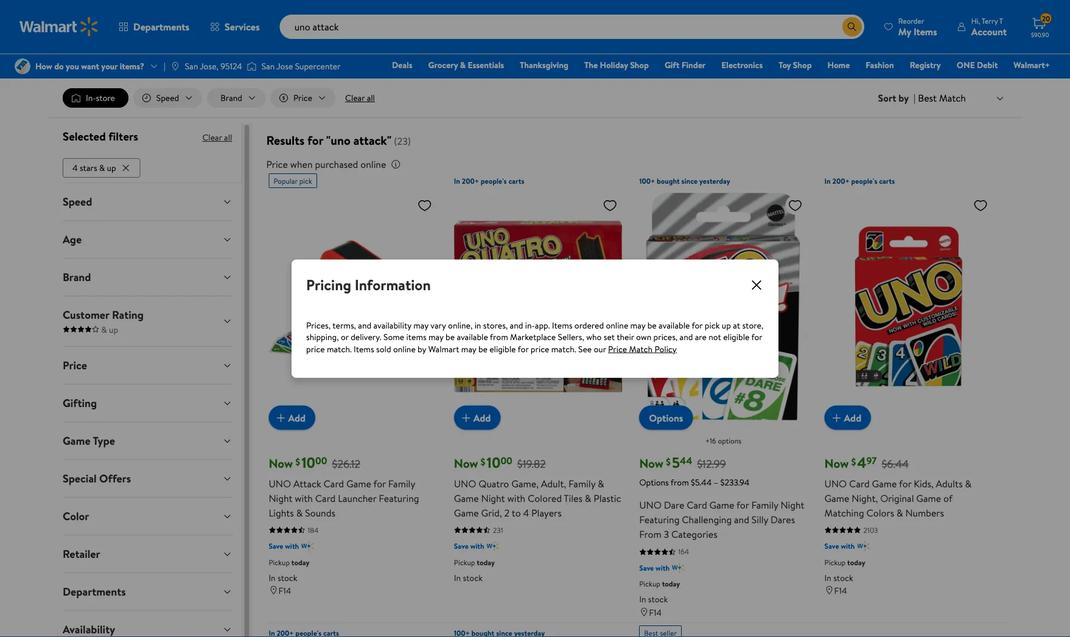 Task type: describe. For each thing, give the bounding box(es) containing it.
game up original
[[872, 477, 897, 491]]

0 horizontal spatial available
[[457, 331, 488, 343]]

save with for $19.82
[[454, 542, 485, 552]]

applied filters section element
[[63, 129, 138, 144]]

2103
[[864, 525, 878, 536]]

close dialog image
[[750, 278, 764, 292]]

1 vertical spatial clear all button
[[202, 128, 232, 147]]

$19.82
[[518, 457, 546, 472]]

night inside uno dare card game for family night featuring challenging and silly dares from 3 categories
[[781, 499, 805, 512]]

–
[[714, 477, 719, 489]]

& inside now $ 10 00 $26.12 uno attack card game for family night with card launcher featuring lights & sounds
[[296, 507, 303, 520]]

information
[[355, 275, 431, 295]]

when
[[290, 158, 313, 171]]

$ for $19.82
[[481, 455, 486, 469]]

colors
[[867, 507, 895, 520]]

items
[[407, 331, 427, 343]]

4 stars & up list item
[[63, 156, 143, 178]]

2 horizontal spatial be
[[648, 319, 657, 331]]

stock inside pickup today in stock
[[463, 572, 483, 584]]

f14 for 4
[[835, 585, 847, 597]]

today down 184 on the left bottom of the page
[[292, 558, 310, 568]]

popular pick
[[274, 176, 312, 186]]

price for price when purchased online
[[266, 158, 288, 171]]

now $ 5 44 $12.99 options from $5.44 – $233.94
[[640, 453, 750, 489]]

1 vertical spatial items
[[354, 343, 374, 355]]

add for $26.12
[[288, 411, 306, 425]]

night inside now $ 10 00 $26.12 uno attack card game for family night with card launcher featuring lights & sounds
[[269, 492, 293, 505]]

card inside "now $ 4 97 $6.44 uno card game for kids, adults & game night, original game of matching colors & numbers"
[[850, 477, 870, 491]]

finder
[[682, 59, 706, 71]]

for inside uno dare card game for family night featuring challenging and silly dares from 3 categories
[[737, 499, 749, 512]]

2 vertical spatial online
[[393, 343, 416, 355]]

& right grocery
[[460, 59, 466, 71]]

game inside now $ 10 00 $26.12 uno attack card game for family night with card launcher featuring lights & sounds
[[346, 477, 371, 491]]

toy
[[779, 59, 791, 71]]

sold
[[376, 343, 391, 355]]

12 tab from the top
[[53, 611, 242, 638]]

gift
[[665, 59, 680, 71]]

uno dare card game for family night featuring challenging and silly dares from 3 categories image
[[640, 193, 808, 421]]

8 tab from the top
[[53, 460, 242, 497]]

0 horizontal spatial eligible
[[490, 343, 516, 355]]

in-store button
[[63, 88, 128, 108]]

3
[[664, 528, 669, 542]]

from inside 'prices, terms, and availability may vary online, in stores, and in-app. items ordered online may be available for pick up at store, shipping, or delivery. some items may be available from marketplace sellers, who set their own prices, and are not eligible for price match. items sold online by walmart may be eligible for price match. see our'
[[490, 331, 508, 343]]

5
[[672, 453, 680, 473]]

the holiday shop link
[[579, 58, 655, 72]]

with inside now $ 10 00 $26.12 uno attack card game for family night with card launcher featuring lights & sounds
[[295, 492, 313, 505]]

for inside "now $ 4 97 $6.44 uno card game for kids, adults & game night, original game of matching colors & numbers"
[[899, 477, 912, 491]]

1 horizontal spatial items
[[552, 319, 573, 331]]

store
[[96, 92, 115, 104]]

200+ for 4
[[833, 176, 850, 186]]

$6.44
[[882, 457, 909, 472]]

stores,
[[483, 319, 508, 331]]

registry link
[[905, 58, 947, 72]]

store,
[[743, 319, 764, 331]]

97
[[867, 455, 877, 468]]

1 horizontal spatial be
[[479, 343, 488, 355]]

4 tab from the top
[[53, 296, 242, 346]]

featuring inside uno dare card game for family night featuring challenging and silly dares from 3 categories
[[640, 514, 680, 527]]

price match policy
[[608, 343, 677, 355]]

night inside the now $ 10 00 $19.82 uno quatro game, adult, family & game night with colored tiles & plastic game grid, 2 to 4 players
[[481, 492, 505, 505]]

from
[[640, 528, 662, 542]]

with inside the now $ 10 00 $19.82 uno quatro game, adult, family & game night with colored tiles & plastic game grid, 2 to 4 players
[[508, 492, 526, 505]]

fashion
[[866, 59, 894, 71]]

0 horizontal spatial be
[[446, 331, 455, 343]]

1 horizontal spatial f14
[[649, 607, 662, 619]]

4 inside button
[[72, 162, 78, 174]]

4 stars & up
[[72, 162, 116, 174]]

$5.44
[[691, 477, 712, 489]]

10 for $26.12
[[302, 453, 316, 473]]

sort
[[879, 91, 897, 105]]

$ for $12.99
[[666, 455, 671, 469]]

00 for $19.82
[[501, 455, 513, 468]]

kids,
[[914, 477, 934, 491]]

silly
[[752, 514, 769, 527]]

add to cart image for 4
[[830, 411, 844, 426]]

grocery & essentials link
[[423, 58, 510, 72]]

$233.94
[[721, 477, 750, 489]]

quatro
[[479, 477, 509, 491]]

uno for $6.44
[[825, 477, 847, 491]]

card up sounds
[[315, 492, 336, 505]]

add for $6.44
[[844, 411, 862, 425]]

Walmart Site-Wide search field
[[280, 15, 865, 39]]

164
[[679, 547, 689, 557]]

|
[[914, 91, 916, 105]]

selected
[[63, 129, 106, 144]]

20
[[1042, 13, 1051, 24]]

for inside now $ 10 00 $26.12 uno attack card game for family night with card launcher featuring lights & sounds
[[374, 477, 386, 491]]

adult,
[[541, 477, 566, 491]]

1 vertical spatial clear
[[202, 132, 222, 143]]

add to favorites list, uno dare card game for family night featuring challenging and silly dares from 3 categories image
[[788, 198, 803, 213]]

now $ 4 97 $6.44 uno card game for kids, adults & game night, original game of matching colors & numbers
[[825, 453, 972, 520]]

deals link
[[387, 58, 418, 72]]

card inside uno dare card game for family night featuring challenging and silly dares from 3 categories
[[687, 499, 707, 512]]

2 match. from the left
[[552, 343, 576, 355]]

essentials
[[468, 59, 504, 71]]

not
[[709, 331, 722, 343]]

7 tab from the top
[[53, 422, 242, 460]]

and inside uno dare card game for family night featuring challenging and silly dares from 3 categories
[[734, 514, 750, 527]]

now $ 10 00 $19.82 uno quatro game, adult, family & game night with colored tiles & plastic game grid, 2 to 4 players
[[454, 453, 621, 520]]

now $ 10 00 $26.12 uno attack card game for family night with card launcher featuring lights & sounds
[[269, 453, 419, 520]]

price when purchased online
[[266, 158, 386, 171]]

set
[[604, 331, 615, 343]]

$ for $26.12
[[295, 455, 300, 469]]

may up the match
[[631, 319, 646, 331]]

vary
[[431, 319, 446, 331]]

uno dare card game for family night featuring challenging and silly dares from 3 categories
[[640, 499, 805, 542]]

uno card game for kids, adults & game night, original game of matching colors & numbers image
[[825, 193, 993, 421]]

now for $19.82
[[454, 455, 478, 472]]

for left '"uno'
[[308, 132, 323, 149]]

f14 for 10
[[279, 585, 291, 597]]

toy shop link
[[774, 58, 818, 72]]

or
[[341, 331, 349, 343]]

the
[[585, 59, 598, 71]]

attack"
[[354, 132, 392, 149]]

carts for 4
[[880, 176, 895, 186]]

family inside the now $ 10 00 $19.82 uno quatro game, adult, family & game night with colored tiles & plastic game grid, 2 to 4 players
[[569, 477, 596, 491]]

from inside now $ 5 44 $12.99 options from $5.44 – $233.94
[[671, 477, 689, 489]]

sounds
[[305, 507, 336, 520]]

game left grid,
[[454, 507, 479, 520]]

save with down from
[[640, 563, 670, 573]]

add for $19.82
[[474, 411, 491, 425]]

for left 'not'
[[692, 319, 703, 331]]

add to favorites list, uno card game for kids, adults & game night, original game of matching colors & numbers image
[[974, 198, 988, 213]]

1 price from the left
[[306, 343, 325, 355]]

online,
[[448, 319, 473, 331]]

walmart
[[429, 343, 459, 355]]

in 200+ people's carts for 10
[[454, 176, 525, 186]]

in inside pickup today in stock
[[454, 572, 461, 584]]

pickup today for 4
[[825, 558, 866, 568]]

players
[[532, 507, 562, 520]]

pricing information dialog
[[292, 260, 779, 378]]

prices,
[[654, 331, 678, 343]]

today down 164
[[662, 579, 680, 590]]

0 horizontal spatial online
[[361, 158, 386, 171]]

selected filters
[[63, 129, 138, 144]]

sort and filter section element
[[48, 79, 1022, 118]]

3 tab from the top
[[53, 259, 242, 296]]

10 for $19.82
[[487, 453, 501, 473]]

"uno
[[326, 132, 351, 149]]

1 horizontal spatial eligible
[[724, 331, 750, 343]]

0 vertical spatial pick
[[299, 176, 312, 186]]

since
[[682, 176, 698, 186]]

uno for $26.12
[[269, 477, 291, 491]]

10 tab from the top
[[53, 536, 242, 573]]

2
[[505, 507, 510, 520]]

home link
[[823, 58, 856, 72]]

may right the items
[[429, 331, 444, 343]]

in-
[[525, 319, 535, 331]]

pickup inside pickup today in stock
[[454, 558, 475, 568]]

purchased
[[315, 158, 358, 171]]

up inside 'prices, terms, and availability may vary online, in stores, and in-app. items ordered online may be available for pick up at store, shipping, or delivery. some items may be available from marketplace sellers, who set their own prices, and are not eligible for price match. items sold online by walmart may be eligible for price match. see our'
[[722, 319, 731, 331]]

grocery & essentials
[[428, 59, 504, 71]]

1 vertical spatial all
[[224, 132, 232, 143]]

uno attack card game for family night with card launcher featuring lights & sounds image
[[269, 193, 437, 421]]

one
[[957, 59, 975, 71]]

walmart+ link
[[1009, 58, 1056, 72]]

2 horizontal spatial online
[[606, 319, 629, 331]]

in-
[[86, 92, 96, 104]]

filters
[[109, 129, 138, 144]]

pricing information
[[306, 275, 431, 295]]

in 200+ people's carts for 4
[[825, 176, 895, 186]]

marketplace
[[510, 331, 556, 343]]

& right adults
[[966, 477, 972, 491]]

registry
[[910, 59, 941, 71]]

fashion link
[[861, 58, 900, 72]]

pricing
[[306, 275, 351, 295]]

our
[[594, 343, 606, 355]]

options link
[[640, 406, 693, 430]]



Task type: locate. For each thing, give the bounding box(es) containing it.
in stock for 4
[[825, 572, 854, 584]]

100+
[[640, 176, 655, 186]]

save with down the matching
[[825, 542, 855, 552]]

0 horizontal spatial add button
[[269, 406, 315, 430]]

price inside pricing information dialog
[[608, 343, 627, 355]]

pick
[[299, 176, 312, 186], [705, 319, 720, 331]]

app.
[[535, 319, 550, 331]]

options inside now $ 5 44 $12.99 options from $5.44 – $233.94
[[640, 477, 669, 489]]

walmart plus image for $26.12
[[302, 541, 314, 553]]

uno left attack
[[269, 477, 291, 491]]

00 left $19.82
[[501, 455, 513, 468]]

& up plastic
[[598, 477, 605, 491]]

1 shop from the left
[[630, 59, 649, 71]]

2 shop from the left
[[793, 59, 812, 71]]

0 vertical spatial featuring
[[379, 492, 419, 505]]

in
[[454, 176, 460, 186], [825, 176, 831, 186], [269, 572, 276, 584], [454, 572, 461, 584], [825, 572, 832, 584], [640, 594, 646, 606]]

0 vertical spatial all
[[367, 92, 375, 104]]

1 horizontal spatial pickup today
[[640, 579, 680, 590]]

featuring inside now $ 10 00 $26.12 uno attack card game for family night with card launcher featuring lights & sounds
[[379, 492, 419, 505]]

featuring up 3 at bottom right
[[640, 514, 680, 527]]

colored
[[528, 492, 562, 505]]

eligible down stores, on the left bottom of page
[[490, 343, 516, 355]]

1 vertical spatial featuring
[[640, 514, 680, 527]]

& inside button
[[99, 162, 105, 174]]

4 right to
[[523, 507, 529, 520]]

add button for $19.82
[[454, 406, 501, 430]]

2 horizontal spatial night
[[781, 499, 805, 512]]

0 horizontal spatial 4
[[72, 162, 78, 174]]

items left sold
[[354, 343, 374, 355]]

uno inside now $ 10 00 $26.12 uno attack card game for family night with card launcher featuring lights & sounds
[[269, 477, 291, 491]]

0 vertical spatial options
[[649, 411, 684, 425]]

save with for $26.12
[[269, 542, 299, 552]]

2 people's from the left
[[852, 176, 878, 186]]

save down lights
[[269, 542, 283, 552]]

0 horizontal spatial pickup today
[[269, 558, 310, 568]]

2 add button from the left
[[454, 406, 501, 430]]

walmart plus image for $19.82
[[487, 541, 499, 553]]

pickup today down 184 on the left bottom of the page
[[269, 558, 310, 568]]

sellers,
[[558, 331, 585, 343]]

1 horizontal spatial in 200+ people's carts
[[825, 176, 895, 186]]

00 inside now $ 10 00 $26.12 uno attack card game for family night with card launcher featuring lights & sounds
[[316, 455, 327, 468]]

0 vertical spatial from
[[490, 331, 508, 343]]

available
[[659, 319, 690, 331], [457, 331, 488, 343]]

184
[[308, 525, 319, 536]]

price down prices,
[[306, 343, 325, 355]]

clear inside sort and filter section "element"
[[345, 92, 365, 104]]

and left silly
[[734, 514, 750, 527]]

1 horizontal spatial carts
[[880, 176, 895, 186]]

pickup today for 10
[[269, 558, 310, 568]]

uno left dare
[[640, 499, 662, 512]]

0 vertical spatial clear all button
[[340, 88, 380, 108]]

0 horizontal spatial f14
[[279, 585, 291, 597]]

tab
[[53, 183, 242, 220], [53, 221, 242, 258], [53, 259, 242, 296], [53, 296, 242, 346], [53, 347, 242, 384], [53, 385, 242, 422], [53, 422, 242, 460], [53, 460, 242, 497], [53, 498, 242, 535], [53, 536, 242, 573], [53, 574, 242, 611], [53, 611, 242, 638]]

by inside 'prices, terms, and availability may vary online, in stores, and in-app. items ordered online may be available for pick up at store, shipping, or delivery. some items may be available from marketplace sellers, who set their own prices, and are not eligible for price match. items sold online by walmart may be eligible for price match. see our'
[[418, 343, 426, 355]]

family inside now $ 10 00 $26.12 uno attack card game for family night with card launcher featuring lights & sounds
[[388, 477, 415, 491]]

uno up the matching
[[825, 477, 847, 491]]

online left legal information image
[[361, 158, 386, 171]]

1 horizontal spatial online
[[393, 343, 416, 355]]

save down from
[[640, 563, 654, 573]]

0 horizontal spatial up
[[107, 162, 116, 174]]

by left walmart
[[418, 343, 426, 355]]

at
[[733, 319, 741, 331]]

00 for $26.12
[[316, 455, 327, 468]]

for down in- on the bottom left of the page
[[518, 343, 529, 355]]

4 inside the now $ 10 00 $19.82 uno quatro game, adult, family & game night with colored tiles & plastic game grid, 2 to 4 players
[[523, 507, 529, 520]]

1 match. from the left
[[327, 343, 352, 355]]

launcher
[[338, 492, 377, 505]]

save for $6.44
[[825, 542, 840, 552]]

own
[[636, 331, 652, 343]]

& right lights
[[296, 507, 303, 520]]

10 up quatro
[[487, 453, 501, 473]]

electronics
[[722, 59, 763, 71]]

44
[[680, 455, 693, 468]]

1 people's from the left
[[481, 176, 507, 186]]

from right in
[[490, 331, 508, 343]]

0 vertical spatial 4
[[72, 162, 78, 174]]

clear all
[[345, 92, 375, 104], [202, 132, 232, 143]]

walmart plus image down 164
[[672, 562, 685, 574]]

add to favorites list, uno quatro game, adult, family & game night with colored tiles & plastic game grid, 2 to 4 players image
[[603, 198, 618, 213]]

0 horizontal spatial match.
[[327, 343, 352, 355]]

& right tiles
[[585, 492, 592, 505]]

1 horizontal spatial price
[[531, 343, 550, 355]]

eligible
[[724, 331, 750, 343], [490, 343, 516, 355]]

all up attack"
[[367, 92, 375, 104]]

4 left "stars"
[[72, 162, 78, 174]]

1 horizontal spatial family
[[569, 477, 596, 491]]

today inside pickup today in stock
[[477, 558, 495, 568]]

1 vertical spatial 4
[[858, 453, 867, 473]]

10 inside the now $ 10 00 $19.82 uno quatro game, adult, family & game night with colored tiles & plastic game grid, 2 to 4 players
[[487, 453, 501, 473]]

options up dare
[[640, 477, 669, 489]]

game up "challenging"
[[710, 499, 735, 512]]

2 horizontal spatial f14
[[835, 585, 847, 597]]

shop
[[630, 59, 649, 71], [793, 59, 812, 71]]

save for $26.12
[[269, 542, 283, 552]]

match
[[629, 343, 653, 355]]

uno inside "now $ 4 97 $6.44 uno card game for kids, adults & game night, original game of matching colors & numbers"
[[825, 477, 847, 491]]

& down original
[[897, 507, 904, 520]]

1 vertical spatial up
[[722, 319, 731, 331]]

now for $12.99
[[640, 455, 664, 472]]

& right "stars"
[[99, 162, 105, 174]]

1 now from the left
[[269, 455, 293, 472]]

card down '$26.12'
[[324, 477, 344, 491]]

1 add to cart image from the left
[[459, 411, 474, 426]]

1 horizontal spatial 4
[[523, 507, 529, 520]]

match. left the see
[[552, 343, 576, 355]]

2 00 from the left
[[501, 455, 513, 468]]

1 horizontal spatial featuring
[[640, 514, 680, 527]]

231
[[493, 525, 503, 536]]

categories
[[672, 528, 718, 542]]

terms,
[[333, 319, 356, 331]]

10 up attack
[[302, 453, 316, 473]]

in
[[475, 319, 481, 331]]

0 horizontal spatial featuring
[[379, 492, 419, 505]]

10 inside now $ 10 00 $26.12 uno attack card game for family night with card launcher featuring lights & sounds
[[302, 453, 316, 473]]

1 horizontal spatial up
[[722, 319, 731, 331]]

0 horizontal spatial clear
[[202, 132, 222, 143]]

uno quatro game, adult, family & game night with colored tiles & plastic game grid, 2 to 4 players image
[[454, 193, 623, 421]]

with down lights
[[285, 542, 299, 552]]

of
[[944, 492, 953, 505]]

pick down when
[[299, 176, 312, 186]]

card
[[324, 477, 344, 491], [850, 477, 870, 491], [315, 492, 336, 505], [687, 499, 707, 512]]

who
[[587, 331, 602, 343]]

debit
[[977, 59, 998, 71]]

thanksgiving
[[520, 59, 569, 71]]

1 vertical spatial clear all
[[202, 132, 232, 143]]

save
[[269, 542, 283, 552], [454, 542, 469, 552], [825, 542, 840, 552], [640, 563, 654, 573]]

game down quatro
[[454, 492, 479, 505]]

0 horizontal spatial night
[[269, 492, 293, 505]]

add button for $26.12
[[269, 406, 315, 430]]

now inside now $ 10 00 $26.12 uno attack card game for family night with card launcher featuring lights & sounds
[[269, 455, 293, 472]]

0 horizontal spatial people's
[[481, 176, 507, 186]]

$ inside now $ 10 00 $26.12 uno attack card game for family night with card launcher featuring lights & sounds
[[295, 455, 300, 469]]

0 horizontal spatial 10
[[302, 453, 316, 473]]

for down $233.94
[[737, 499, 749, 512]]

match. down terms, in the left of the page
[[327, 343, 352, 355]]

price
[[266, 158, 288, 171], [608, 343, 627, 355]]

with up pickup today in stock
[[471, 542, 485, 552]]

0 horizontal spatial 00
[[316, 455, 327, 468]]

0 horizontal spatial shop
[[630, 59, 649, 71]]

up inside 4 stars & up button
[[107, 162, 116, 174]]

shipping,
[[306, 331, 339, 343]]

available up policy
[[659, 319, 690, 331]]

up left at
[[722, 319, 731, 331]]

1 horizontal spatial 10
[[487, 453, 501, 473]]

save up pickup today in stock
[[454, 542, 469, 552]]

1 vertical spatial pick
[[705, 319, 720, 331]]

walmart plus image down 2103
[[858, 541, 870, 553]]

family inside uno dare card game for family night featuring challenging and silly dares from 3 categories
[[752, 499, 779, 512]]

$ inside "now $ 4 97 $6.44 uno card game for kids, adults & game night, original game of matching colors & numbers"
[[852, 455, 856, 469]]

1 horizontal spatial add
[[474, 411, 491, 425]]

5 tab from the top
[[53, 347, 242, 384]]

dares
[[771, 514, 795, 527]]

0 horizontal spatial clear all button
[[202, 128, 232, 147]]

gift finder
[[665, 59, 706, 71]]

game
[[346, 477, 371, 491], [872, 477, 897, 491], [454, 492, 479, 505], [825, 492, 850, 505], [917, 492, 942, 505], [710, 499, 735, 512], [454, 507, 479, 520]]

pickup today
[[269, 558, 310, 568], [825, 558, 866, 568], [640, 579, 680, 590]]

$ inside the now $ 10 00 $19.82 uno quatro game, adult, family & game night with colored tiles & plastic game grid, 2 to 4 players
[[481, 455, 486, 469]]

1 10 from the left
[[302, 453, 316, 473]]

night
[[269, 492, 293, 505], [481, 492, 505, 505], [781, 499, 805, 512]]

3 $ from the left
[[666, 455, 671, 469]]

1 vertical spatial by
[[418, 343, 426, 355]]

walmart plus image for $6.44
[[858, 541, 870, 553]]

today
[[292, 558, 310, 568], [477, 558, 495, 568], [848, 558, 866, 568], [662, 579, 680, 590]]

1 horizontal spatial 00
[[501, 455, 513, 468]]

f14
[[279, 585, 291, 597], [835, 585, 847, 597], [649, 607, 662, 619]]

price for price match policy
[[608, 343, 627, 355]]

by
[[899, 91, 909, 105], [418, 343, 426, 355]]

$ up quatro
[[481, 455, 486, 469]]

policy
[[655, 343, 677, 355]]

up right "stars"
[[107, 162, 116, 174]]

price
[[306, 343, 325, 355], [531, 343, 550, 355]]

0 vertical spatial clear
[[345, 92, 365, 104]]

2 add from the left
[[474, 411, 491, 425]]

in stock for 10
[[269, 572, 298, 584]]

0 horizontal spatial price
[[266, 158, 288, 171]]

1 horizontal spatial available
[[659, 319, 690, 331]]

0 vertical spatial items
[[552, 319, 573, 331]]

walmart plus image
[[302, 541, 314, 553], [487, 541, 499, 553], [858, 541, 870, 553], [672, 562, 685, 574]]

1 horizontal spatial clear
[[345, 92, 365, 104]]

all left results
[[224, 132, 232, 143]]

1 in 200+ people's carts from the left
[[454, 176, 525, 186]]

0 horizontal spatial pick
[[299, 176, 312, 186]]

$ for $6.44
[[852, 455, 856, 469]]

game up numbers
[[917, 492, 942, 505]]

items right app.
[[552, 319, 573, 331]]

legal information image
[[391, 160, 401, 169]]

2 200+ from the left
[[833, 176, 850, 186]]

10
[[302, 453, 316, 473], [487, 453, 501, 473]]

clear all button inside sort and filter section "element"
[[340, 88, 380, 108]]

save with down lights
[[269, 542, 299, 552]]

$ up attack
[[295, 455, 300, 469]]

and right terms, in the left of the page
[[358, 319, 372, 331]]

00 inside the now $ 10 00 $19.82 uno quatro game, adult, family & game night with colored tiles & plastic game grid, 2 to 4 players
[[501, 455, 513, 468]]

0 horizontal spatial by
[[418, 343, 426, 355]]

0 horizontal spatial add to cart image
[[459, 411, 474, 426]]

carts for 10
[[509, 176, 525, 186]]

for up original
[[899, 477, 912, 491]]

one debit link
[[952, 58, 1004, 72]]

0 horizontal spatial carts
[[509, 176, 525, 186]]

with down attack
[[295, 492, 313, 505]]

now inside "now $ 4 97 $6.44 uno card game for kids, adults & game night, original game of matching colors & numbers"
[[825, 455, 849, 472]]

game up 'launcher'
[[346, 477, 371, 491]]

and
[[358, 319, 372, 331], [510, 319, 523, 331], [680, 331, 693, 343], [734, 514, 750, 527]]

4 now from the left
[[825, 455, 849, 472]]

card up the night,
[[850, 477, 870, 491]]

in-store
[[86, 92, 115, 104]]

(23)
[[394, 135, 411, 148]]

walmart+
[[1014, 59, 1051, 71]]

clear all inside sort and filter section "element"
[[345, 92, 375, 104]]

1 carts from the left
[[509, 176, 525, 186]]

save for $19.82
[[454, 542, 469, 552]]

6 tab from the top
[[53, 385, 242, 422]]

3 add from the left
[[844, 411, 862, 425]]

pickup today down 2103
[[825, 558, 866, 568]]

uno left quatro
[[454, 477, 477, 491]]

1 tab from the top
[[53, 183, 242, 220]]

1 horizontal spatial people's
[[852, 176, 878, 186]]

with down 3 at bottom right
[[656, 563, 670, 573]]

1 add button from the left
[[269, 406, 315, 430]]

200+ for 10
[[462, 176, 479, 186]]

0 horizontal spatial in stock
[[269, 572, 298, 584]]

2 horizontal spatial in stock
[[825, 572, 854, 584]]

9 tab from the top
[[53, 498, 242, 535]]

Search search field
[[280, 15, 865, 39]]

price down app.
[[531, 343, 550, 355]]

walmart image
[[19, 17, 99, 37]]

2 now from the left
[[454, 455, 478, 472]]

0 vertical spatial by
[[899, 91, 909, 105]]

now for $6.44
[[825, 455, 849, 472]]

0 vertical spatial price
[[266, 158, 288, 171]]

2 $ from the left
[[481, 455, 486, 469]]

featuring right 'launcher'
[[379, 492, 419, 505]]

1 horizontal spatial clear all
[[345, 92, 375, 104]]

1 horizontal spatial add to cart image
[[830, 411, 844, 426]]

uno for $19.82
[[454, 477, 477, 491]]

holiday
[[600, 59, 628, 71]]

2 in 200+ people's carts from the left
[[825, 176, 895, 186]]

with down the matching
[[841, 542, 855, 552]]

shop right holiday
[[630, 59, 649, 71]]

1 horizontal spatial price
[[608, 343, 627, 355]]

2 carts from the left
[[880, 176, 895, 186]]

pick inside 'prices, terms, and availability may vary online, in stores, and in-app. items ordered online may be available for pick up at store, shipping, or delivery. some items may be available from marketplace sellers, who set their own prices, and are not eligible for price match. items sold online by walmart may be eligible for price match. see our'
[[705, 319, 720, 331]]

1 horizontal spatial match.
[[552, 343, 576, 355]]

now
[[269, 455, 293, 472], [454, 455, 478, 472], [640, 455, 664, 472], [825, 455, 849, 472]]

today down 2103
[[848, 558, 866, 568]]

featuring
[[379, 492, 419, 505], [640, 514, 680, 527]]

4 left '$6.44'
[[858, 453, 867, 473]]

attack
[[293, 477, 321, 491]]

thanksgiving link
[[515, 58, 574, 72]]

0 vertical spatial online
[[361, 158, 386, 171]]

walmart plus image down 231
[[487, 541, 499, 553]]

may left vary
[[414, 319, 429, 331]]

and left in- on the bottom left of the page
[[510, 319, 523, 331]]

home
[[828, 59, 850, 71]]

1 horizontal spatial 200+
[[833, 176, 850, 186]]

shop inside 'link'
[[630, 59, 649, 71]]

game up the matching
[[825, 492, 850, 505]]

0 horizontal spatial price
[[306, 343, 325, 355]]

2 horizontal spatial pickup today
[[825, 558, 866, 568]]

now inside the now $ 10 00 $19.82 uno quatro game, adult, family & game night with colored tiles & plastic game grid, 2 to 4 players
[[454, 455, 478, 472]]

save with
[[269, 542, 299, 552], [454, 542, 485, 552], [825, 542, 855, 552], [640, 563, 670, 573]]

add to favorites list, uno attack card game for family night with card launcher featuring lights & sounds image
[[418, 198, 432, 213]]

2 10 from the left
[[487, 453, 501, 473]]

0 vertical spatial clear all
[[345, 92, 375, 104]]

online
[[361, 158, 386, 171], [606, 319, 629, 331], [393, 343, 416, 355]]

now inside now $ 5 44 $12.99 options from $5.44 – $233.94
[[640, 455, 664, 472]]

ordered
[[575, 319, 604, 331]]

add to cart image
[[459, 411, 474, 426], [830, 411, 844, 426]]

uno inside uno dare card game for family night featuring challenging and silly dares from 3 categories
[[640, 499, 662, 512]]

be down in
[[479, 343, 488, 355]]

2 tab from the top
[[53, 221, 242, 258]]

all inside sort and filter section "element"
[[367, 92, 375, 104]]

by left |
[[899, 91, 909, 105]]

1 vertical spatial online
[[606, 319, 629, 331]]

$ inside now $ 5 44 $12.99 options from $5.44 – $233.94
[[666, 455, 671, 469]]

1 horizontal spatial clear all button
[[340, 88, 380, 108]]

add button for $6.44
[[825, 406, 872, 430]]

today down 231
[[477, 558, 495, 568]]

1 horizontal spatial night
[[481, 492, 505, 505]]

$ left 97
[[852, 455, 856, 469]]

people's for 10
[[481, 176, 507, 186]]

add to cart image
[[274, 411, 288, 426]]

0 horizontal spatial 200+
[[462, 176, 479, 186]]

1 horizontal spatial in stock
[[640, 594, 668, 606]]

are
[[695, 331, 707, 343]]

night,
[[852, 492, 878, 505]]

1 vertical spatial options
[[640, 477, 669, 489]]

for right at
[[752, 331, 763, 343]]

0 horizontal spatial from
[[490, 331, 508, 343]]

eligible right 'not'
[[724, 331, 750, 343]]

by inside sort and filter section "element"
[[899, 91, 909, 105]]

0 horizontal spatial in 200+ people's carts
[[454, 176, 525, 186]]

toy shop
[[779, 59, 812, 71]]

1 horizontal spatial add button
[[454, 406, 501, 430]]

add
[[288, 411, 306, 425], [474, 411, 491, 425], [844, 411, 862, 425]]

bought
[[657, 176, 680, 186]]

lights
[[269, 507, 294, 520]]

match.
[[327, 343, 352, 355], [552, 343, 576, 355]]

3 add button from the left
[[825, 406, 872, 430]]

may right walmart
[[462, 343, 477, 355]]

save with up pickup today in stock
[[454, 542, 485, 552]]

11 tab from the top
[[53, 574, 242, 611]]

0 horizontal spatial add
[[288, 411, 306, 425]]

1 horizontal spatial all
[[367, 92, 375, 104]]

+16
[[706, 436, 717, 447]]

1 horizontal spatial from
[[671, 477, 689, 489]]

be left in
[[446, 331, 455, 343]]

items
[[552, 319, 573, 331], [354, 343, 374, 355]]

prices, terms, and availability may vary online, in stores, and in-app. items ordered online may be available for pick up at store, shipping, or delivery. some items may be available from marketplace sellers, who set their own prices, and are not eligible for price match. items sold online by walmart may be eligible for price match. see our
[[306, 319, 764, 355]]

one debit
[[957, 59, 998, 71]]

3 now from the left
[[640, 455, 664, 472]]

2 vertical spatial 4
[[523, 507, 529, 520]]

walmart plus image down 184 on the left bottom of the page
[[302, 541, 314, 553]]

1 200+ from the left
[[462, 176, 479, 186]]

and left are
[[680, 331, 693, 343]]

game,
[[512, 477, 539, 491]]

save with for $6.44
[[825, 542, 855, 552]]

shop right toy
[[793, 59, 812, 71]]

2 horizontal spatial 4
[[858, 453, 867, 473]]

game inside uno dare card game for family night featuring challenging and silly dares from 3 categories
[[710, 499, 735, 512]]

1 horizontal spatial pick
[[705, 319, 720, 331]]

deals
[[392, 59, 413, 71]]

00 left '$26.12'
[[316, 455, 327, 468]]

add to cart image for 10
[[459, 411, 474, 426]]

1 00 from the left
[[316, 455, 327, 468]]

1 horizontal spatial by
[[899, 91, 909, 105]]

be up price match policy
[[648, 319, 657, 331]]

plastic
[[594, 492, 621, 505]]

4 $ from the left
[[852, 455, 856, 469]]

clear all button
[[340, 88, 380, 108], [202, 128, 232, 147]]

4
[[72, 162, 78, 174], [858, 453, 867, 473], [523, 507, 529, 520]]

night down quatro
[[481, 492, 505, 505]]

2 price from the left
[[531, 343, 550, 355]]

popular
[[274, 176, 298, 186]]

4 stars & up button
[[63, 158, 140, 178]]

2 horizontal spatial add
[[844, 411, 862, 425]]

uno inside the now $ 10 00 $19.82 uno quatro game, adult, family & game night with colored tiles & plastic game grid, 2 to 4 players
[[454, 477, 477, 491]]

4 inside "now $ 4 97 $6.44 uno card game for kids, adults & game night, original game of matching colors & numbers"
[[858, 453, 867, 473]]

0 horizontal spatial all
[[224, 132, 232, 143]]

2 add to cart image from the left
[[830, 411, 844, 426]]

their
[[617, 331, 634, 343]]

options up 5
[[649, 411, 684, 425]]

family
[[388, 477, 415, 491], [569, 477, 596, 491], [752, 499, 779, 512]]

2 horizontal spatial family
[[752, 499, 779, 512]]

1 add from the left
[[288, 411, 306, 425]]

available right vary
[[457, 331, 488, 343]]

1 vertical spatial from
[[671, 477, 689, 489]]

pick left at
[[705, 319, 720, 331]]

1 $ from the left
[[295, 455, 300, 469]]

results for "uno attack" (23)
[[266, 132, 411, 149]]

$ left 5
[[666, 455, 671, 469]]

now for $26.12
[[269, 455, 293, 472]]

price up popular
[[266, 158, 288, 171]]

add button
[[269, 406, 315, 430], [454, 406, 501, 430], [825, 406, 872, 430]]

options
[[718, 436, 742, 447]]

price right our
[[608, 343, 627, 355]]

online right sold
[[393, 343, 416, 355]]

0 horizontal spatial clear all
[[202, 132, 232, 143]]

people's for 4
[[852, 176, 878, 186]]



Task type: vqa. For each thing, say whether or not it's contained in the screenshot.
the rightmost Walmart Plus image
yes



